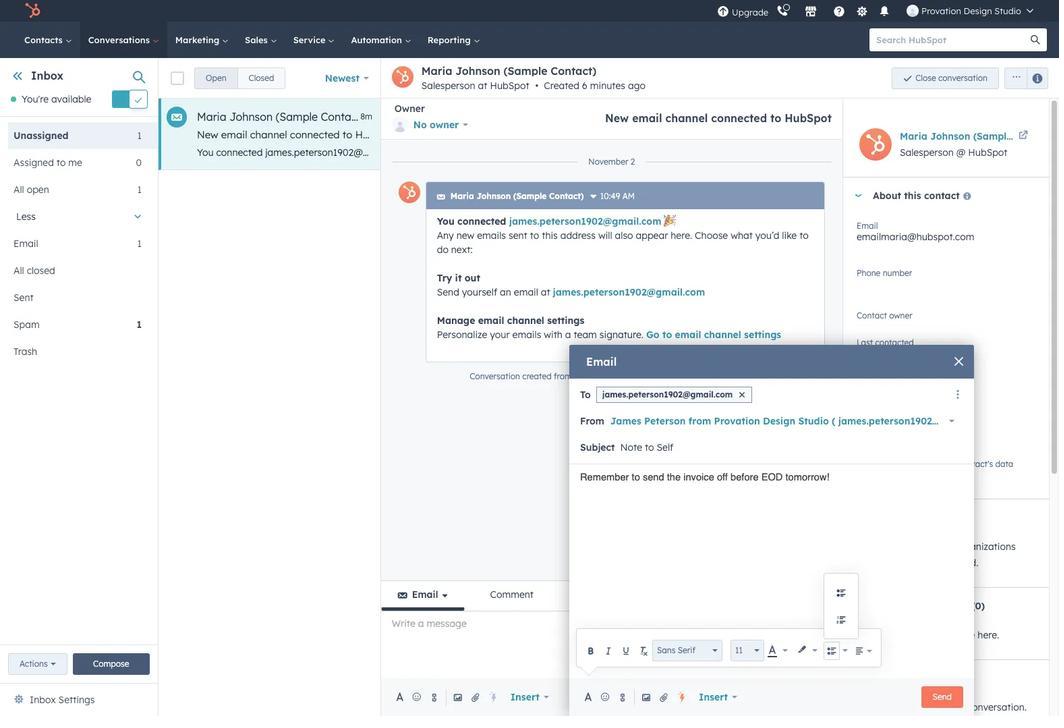 Task type: describe. For each thing, give the bounding box(es) containing it.
email from maria johnson (sample contact) with subject new email channel connected to hubspot row
[[159, 99, 1060, 170]]

record.
[[948, 557, 979, 569]]

compose button
[[73, 653, 150, 675]]

•
[[536, 80, 539, 92]]

no owner button for owner
[[392, 115, 468, 135]]

you connected james.peterson1902@gmail.com 🎉 any new emails sent to this address will also appear here. choose what you'd like to do next:
[[437, 215, 809, 256]]

help button
[[828, 0, 851, 22]]

signature.
[[600, 329, 644, 341]]

about this contact
[[873, 190, 960, 202]]

2 insert button from the left
[[690, 684, 746, 711]]

maria johnson (sample contact) salesperson at hubspot • created 6 minutes ago
[[422, 64, 646, 92]]

no inside popup button
[[414, 119, 427, 131]]

service link
[[285, 22, 343, 58]]

=
[[1017, 146, 1022, 159]]

contacts
[[24, 34, 65, 45]]

will inside "maria johnson (sample contact) 8m new email channel connected to hubspot you connected james.peterson1902@gmail.com any new emails sent to this address will also appear here. choose what you'd like to do next:  try it out send yourself an email at <a href = 'mailto:ja"
[[574, 146, 588, 159]]

notifications image
[[879, 6, 891, 18]]

marketplaces button
[[797, 0, 826, 22]]

at inside try it out send yourself an email at james.peterson1902@gmail.com
[[541, 286, 551, 298]]

2 horizontal spatial here.
[[978, 629, 1000, 641]]

here. inside you connected james.peterson1902@gmail.com 🎉 any new emails sent to this address will also appear here. choose what you'd like to do next:
[[671, 229, 693, 242]]

also inside "maria johnson (sample contact) 8m new email channel connected to hubspot you connected james.peterson1902@gmail.com any new emails sent to this address will also appear here. choose what you'd like to do next:  try it out send yourself an email at <a href = 'mailto:ja"
[[590, 146, 608, 159]]

email inside "email emailmaria@hubspot.com"
[[857, 221, 878, 231]]

1 horizontal spatial salesperson
[[900, 146, 954, 159]]

1 horizontal spatial settings
[[745, 329, 782, 341]]

no owner
[[414, 119, 459, 131]]

james.peterson1902@gmail.com inside "maria johnson (sample contact) 8m new email channel connected to hubspot you connected james.peterson1902@gmail.com any new emails sent to this address will also appear here. choose what you'd like to do next:  try it out send yourself an email at <a href = 'mailto:ja"
[[265, 146, 409, 159]]

legal
[[857, 459, 878, 469]]

go
[[647, 329, 660, 341]]

2 vertical spatial james.peterson1902@gmail.com link
[[612, 371, 754, 383]]

team
[[574, 329, 597, 341]]

upgrade
[[732, 6, 769, 17]]

sent button
[[8, 284, 142, 311]]

provation design studio
[[922, 5, 1022, 16]]

settings
[[58, 694, 95, 706]]

yourself inside "maria johnson (sample contact) 8m new email channel connected to hubspot you connected james.peterson1902@gmail.com any new emails sent to this address will also appear here. choose what you'd like to do next:  try it out send yourself an email at <a href = 'mailto:ja"
[[892, 146, 927, 159]]

sent inside you connected james.peterson1902@gmail.com 🎉 any new emails sent to this address will also appear here. choose what you'd like to do next:
[[509, 229, 528, 242]]

contacts link
[[16, 22, 80, 58]]

actions button
[[8, 653, 67, 675]]

contact) left more info image
[[549, 191, 584, 201]]

james peterson image
[[907, 5, 919, 17]]

new inside you connected james.peterson1902@gmail.com 🎉 any new emails sent to this address will also appear here. choose what you'd like to do next:
[[457, 229, 475, 242]]

assigned to me
[[13, 157, 82, 169]]

2 horizontal spatial will
[[944, 629, 958, 641]]

remember to send the invoice off before eod tomorrow!
[[580, 472, 830, 483]]

do inside you connected james.peterson1902@gmail.com 🎉 any new emails sent to this address will also appear here. choose what you'd like to do next:
[[437, 244, 449, 256]]

new inside "maria johnson (sample contact) 8m new email channel connected to hubspot you connected james.peterson1902@gmail.com any new emails sent to this address will also appear here. choose what you'd like to do next:  try it out send yourself an email at <a href = 'mailto:ja"
[[432, 146, 450, 159]]

2 horizontal spatial from
[[925, 701, 947, 714]]

conversation
[[939, 73, 988, 83]]

what inside "maria johnson (sample contact) 8m new email channel connected to hubspot you connected james.peterson1902@gmail.com any new emails sent to this address will also appear here. choose what you'd like to do next:  try it out send yourself an email at <a href = 'mailto:ja"
[[706, 146, 728, 159]]

past conversations will live here.
[[857, 629, 1000, 641]]

organizations
[[956, 541, 1016, 553]]

automation link
[[343, 22, 420, 58]]

new email channel connected to hubspot
[[605, 111, 832, 125]]

search button
[[1025, 28, 1048, 51]]

)
[[994, 415, 998, 427]]

will inside you connected james.peterson1902@gmail.com 🎉 any new emails sent to this address will also appear here. choose what you'd like to do next:
[[599, 229, 613, 242]]

this inside "maria johnson (sample contact) 8m new email channel connected to hubspot you connected james.peterson1902@gmail.com any new emails sent to this address will also appear here. choose what you'd like to do next:  try it out send yourself an email at <a href = 'mailto:ja"
[[517, 146, 533, 159]]

personalize
[[437, 329, 488, 341]]

maria johnson (sample contact) link
[[900, 128, 1056, 144]]

comment button
[[473, 581, 551, 611]]

comment
[[490, 589, 534, 601]]

next: inside "maria johnson (sample contact) 8m new email channel connected to hubspot you connected james.peterson1902@gmail.com any new emails sent to this address will also appear here. choose what you'd like to do next:  try it out send yourself an email at <a href = 'mailto:ja"
[[801, 146, 822, 159]]

about
[[873, 190, 902, 202]]

like inside you connected james.peterson1902@gmail.com 🎉 any new emails sent to this address will also appear here. choose what you'd like to do next:
[[783, 229, 797, 242]]

james
[[611, 415, 642, 427]]

the inside see the businesses or organizations associated with this record.
[[876, 541, 890, 553]]

emailmaria@hubspot.com
[[857, 231, 975, 243]]

peterson
[[645, 415, 686, 427]]

service
[[293, 34, 328, 45]]

'mailto:ja
[[1025, 146, 1060, 159]]

design inside provation design studio popup button
[[964, 5, 993, 16]]

(sample inside "maria johnson (sample contact) 8m new email channel connected to hubspot you connected james.peterson1902@gmail.com any new emails sent to this address will also appear here. choose what you'd like to do next:  try it out send yourself an email at <a href = 'mailto:ja"
[[276, 110, 318, 124]]

Open button
[[194, 67, 238, 89]]

caret image for about this contact
[[855, 194, 863, 197]]

connected inside you connected james.peterson1902@gmail.com 🎉 any new emails sent to this address will also appear here. choose what you'd like to do next:
[[458, 215, 507, 227]]

no owner button for contact owner
[[857, 308, 1036, 331]]

main content containing maria johnson (sample contact)
[[159, 58, 1060, 716]]

actions
[[20, 659, 48, 669]]

0 horizontal spatial settings
[[548, 315, 585, 327]]

provation design studio button
[[899, 0, 1042, 22]]

settings image
[[856, 6, 868, 18]]

assigned
[[13, 157, 54, 169]]

@
[[957, 146, 966, 159]]

1 horizontal spatial a
[[889, 701, 895, 714]]

group containing open
[[194, 67, 286, 89]]

salesperson inside maria johnson (sample contact) salesperson at hubspot • created 6 minutes ago
[[422, 80, 476, 92]]

your
[[490, 329, 510, 341]]

try it out send yourself an email at james.peterson1902@gmail.com
[[437, 272, 706, 298]]

trash button
[[8, 338, 142, 365]]

an inside try it out send yourself an email at james.peterson1902@gmail.com
[[500, 286, 512, 298]]

0 vertical spatial james.peterson1902@gmail.com link
[[509, 215, 662, 227]]

no inside contact owner no owner
[[857, 316, 870, 328]]

help image
[[834, 6, 846, 18]]

before
[[731, 472, 759, 483]]

sent
[[13, 292, 34, 304]]

salesperson @ hubspot
[[900, 146, 1008, 159]]

ago
[[628, 80, 646, 92]]

this inside 'dropdown button'
[[905, 190, 922, 202]]

inbox for inbox settings
[[30, 694, 56, 706]]

close conversation button
[[892, 67, 1000, 89]]

try inside "maria johnson (sample contact) 8m new email channel connected to hubspot you connected james.peterson1902@gmail.com any new emails sent to this address will also appear here. choose what you'd like to do next:  try it out send yourself an email at <a href = 'mailto:ja"
[[825, 146, 838, 159]]

created
[[544, 80, 580, 92]]

all for all open
[[13, 184, 24, 196]]

provation inside provation design studio popup button
[[922, 5, 962, 16]]

(
[[832, 415, 836, 427]]

james peterson from provation design studio ( james.peterson1902@gmail.com ) button
[[610, 408, 998, 435]]

conversations for past
[[880, 629, 942, 641]]

1 insert button from the left
[[502, 684, 558, 711]]

search image
[[1031, 35, 1041, 45]]

try inside try it out send yourself an email at james.peterson1902@gmail.com
[[437, 272, 452, 284]]

ticket button
[[844, 660, 1036, 697]]

at inside maria johnson (sample contact) salesperson at hubspot • created 6 minutes ago
[[478, 80, 488, 92]]

sans
[[657, 645, 676, 655]]

1 horizontal spatial new
[[605, 111, 629, 125]]

1 vertical spatial maria johnson (sample contact)
[[451, 191, 584, 201]]

with inside manage email channel settings personalize your emails with a team signature. go to email channel settings
[[544, 329, 563, 341]]

status
[[879, 422, 902, 432]]

maria inside maria johnson (sample contact) salesperson at hubspot • created 6 minutes ago
[[422, 64, 453, 78]]

past
[[857, 629, 877, 641]]

insert for second insert popup button from right
[[511, 691, 540, 703]]

email inside button
[[412, 589, 438, 601]]

remember
[[580, 472, 629, 483]]

all closed button
[[8, 257, 142, 284]]

associated
[[857, 557, 906, 569]]

marketing
[[175, 34, 222, 45]]

number
[[883, 268, 913, 278]]

me
[[68, 157, 82, 169]]

james.peterson1902@gmail.com inside popup button
[[839, 415, 991, 427]]

1 vertical spatial james.peterson1902@gmail.com link
[[553, 286, 706, 298]]

emails for email
[[513, 329, 542, 341]]

it inside try it out send yourself an email at james.peterson1902@gmail.com
[[455, 272, 462, 284]]

caret image for ticket
[[855, 677, 863, 680]]

inbox for inbox
[[31, 69, 64, 82]]

also inside you connected james.peterson1902@gmail.com 🎉 any new emails sent to this address will also appear here. choose what you'd like to do next:
[[615, 229, 634, 242]]

owner for no owner
[[430, 119, 459, 131]]

any inside you connected james.peterson1902@gmail.com 🎉 any new emails sent to this address will also appear here. choose what you'd like to do next:
[[437, 229, 454, 242]]

Phone number text field
[[857, 266, 1036, 293]]

via
[[598, 371, 609, 381]]

see
[[857, 541, 874, 553]]

owner
[[395, 103, 425, 115]]

you're available
[[22, 93, 91, 105]]

0 vertical spatial maria johnson (sample contact)
[[900, 130, 1056, 142]]

1 for spam
[[137, 319, 142, 331]]

conversation.
[[968, 701, 1027, 714]]

less
[[16, 211, 36, 223]]

11 button
[[731, 640, 765, 661]]

all open
[[13, 184, 49, 196]]

you inside "maria johnson (sample contact) 8m new email channel connected to hubspot you connected james.peterson1902@gmail.com any new emails sent to this address will also appear here. choose what you'd like to do next:  try it out send yourself an email at <a href = 'mailto:ja"
[[197, 146, 214, 159]]

go to email channel settings link
[[647, 329, 782, 341]]

contact
[[925, 190, 960, 202]]

minutes
[[590, 80, 626, 92]]

address inside "maria johnson (sample contact) 8m new email channel connected to hubspot you connected james.peterson1902@gmail.com any new emails sent to this address will also appear here. choose what you'd like to do next:  try it out send yourself an email at <a href = 'mailto:ja"
[[536, 146, 571, 159]]

see the businesses or organizations associated with this record.
[[857, 541, 1016, 569]]

send
[[643, 472, 665, 483]]

choose inside "maria johnson (sample contact) 8m new email channel connected to hubspot you connected james.peterson1902@gmail.com any new emails sent to this address will also appear here. choose what you'd like to do next:  try it out send yourself an email at <a href = 'mailto:ja"
[[670, 146, 703, 159]]

studio inside james peterson from provation design studio ( james.peterson1902@gmail.com ) popup button
[[799, 415, 829, 427]]

to inside manage email channel settings personalize your emails with a team signature. go to email channel settings
[[663, 329, 672, 341]]

all for all closed
[[13, 265, 24, 277]]

1 for email
[[137, 238, 142, 250]]

choose inside you connected james.peterson1902@gmail.com 🎉 any new emails sent to this address will also appear here. choose what you'd like to do next:
[[695, 229, 728, 242]]

1 horizontal spatial group
[[824, 642, 852, 660]]

(sample left more info image
[[514, 191, 547, 201]]



Task type: locate. For each thing, give the bounding box(es) containing it.
all left open
[[13, 184, 24, 196]]

studio
[[995, 5, 1022, 16], [799, 415, 829, 427]]

studio left (
[[799, 415, 829, 427]]

manage
[[437, 315, 475, 327]]

upgrade image
[[718, 6, 730, 18]]

1 vertical spatial new
[[197, 128, 218, 141]]

new
[[432, 146, 450, 159], [457, 229, 475, 242]]

1
[[137, 130, 142, 142], [137, 184, 142, 196], [137, 238, 142, 250], [137, 319, 142, 331]]

1 vertical spatial no owner button
[[857, 308, 1036, 331]]

a left ticket at the bottom of the page
[[889, 701, 895, 714]]

close image
[[955, 357, 964, 365], [740, 392, 745, 397]]

(0)
[[972, 600, 985, 612]]

8m
[[361, 111, 373, 121]]

1 vertical spatial no
[[857, 316, 870, 328]]

0 vertical spatial it
[[841, 146, 847, 159]]

newest button
[[316, 64, 378, 91]]

out inside try it out send yourself an email at james.peterson1902@gmail.com
[[465, 272, 481, 284]]

0 horizontal spatial you
[[197, 146, 214, 159]]

design up search hubspot search box
[[964, 5, 993, 16]]

0 vertical spatial what
[[706, 146, 728, 159]]

like inside "maria johnson (sample contact) 8m new email channel connected to hubspot you connected james.peterson1902@gmail.com any new emails sent to this address will also appear here. choose what you'd like to do next:  try it out send yourself an email at <a href = 'mailto:ja"
[[757, 146, 772, 159]]

emails for connected
[[477, 229, 506, 242]]

contact) inside maria johnson (sample contact) salesperson at hubspot • created 6 minutes ago
[[551, 64, 597, 78]]

0 horizontal spatial insert button
[[502, 684, 558, 711]]

0 vertical spatial address
[[536, 146, 571, 159]]

design
[[964, 5, 993, 16], [763, 415, 796, 427]]

1 horizontal spatial what
[[731, 229, 753, 242]]

james.peterson1902@gmail.com inside you connected james.peterson1902@gmail.com 🎉 any new emails sent to this address will also appear here. choose what you'd like to do next:
[[509, 215, 662, 227]]

1 horizontal spatial out
[[850, 146, 864, 159]]

close
[[916, 73, 937, 83]]

hubspot image
[[24, 3, 40, 19]]

invoice
[[684, 472, 715, 483]]

this inside see the businesses or organizations associated with this record.
[[930, 557, 946, 569]]

with left team
[[544, 329, 563, 341]]

1 horizontal spatial an
[[930, 146, 941, 159]]

all left 'closed'
[[13, 265, 24, 277]]

inbox settings link
[[30, 692, 95, 708]]

sans serif
[[657, 645, 696, 655]]

address left november
[[536, 146, 571, 159]]

0 horizontal spatial salesperson
[[422, 80, 476, 92]]

0 horizontal spatial like
[[757, 146, 772, 159]]

0 vertical spatial all
[[13, 184, 24, 196]]

with
[[544, 329, 563, 341], [908, 557, 927, 569]]

2 vertical spatial here.
[[978, 629, 1000, 641]]

0 vertical spatial new
[[432, 146, 450, 159]]

an up your
[[500, 286, 512, 298]]

0 vertical spatial from
[[554, 371, 572, 381]]

(sample inside maria johnson (sample contact) 'link'
[[974, 130, 1013, 142]]

caret image inside other conversations (0) dropdown button
[[855, 605, 863, 608]]

1 vertical spatial what
[[731, 229, 753, 242]]

will left november
[[574, 146, 588, 159]]

processing
[[916, 459, 957, 469]]

about this contact button
[[844, 178, 1036, 214]]

conversations up the past conversations will live here.
[[903, 600, 969, 612]]

caret image inside ticket dropdown button
[[855, 677, 863, 680]]

Search HubSpot search field
[[870, 28, 1035, 51]]

james.peterson1902@gmail.com link up manage email channel settings personalize your emails with a team signature. go to email channel settings on the top of page
[[553, 286, 706, 298]]

(sample down closed button
[[276, 110, 318, 124]]

emails inside "maria johnson (sample contact) 8m new email channel connected to hubspot you connected james.peterson1902@gmail.com any new emails sent to this address will also appear here. choose what you'd like to do next:  try it out send yourself an email at <a href = 'mailto:ja"
[[452, 146, 481, 159]]

send up the manage on the left
[[437, 286, 460, 298]]

1 insert from the left
[[511, 691, 540, 703]]

provation right james peterson image
[[922, 5, 962, 16]]

you're
[[22, 93, 49, 105]]

hubspot inside maria johnson (sample contact) salesperson at hubspot • created 6 minutes ago
[[490, 80, 530, 92]]

am
[[623, 191, 635, 201]]

provation up the before on the bottom right
[[714, 415, 761, 427]]

0 vertical spatial design
[[964, 5, 993, 16]]

1 horizontal spatial next:
[[801, 146, 822, 159]]

hubspot inside "maria johnson (sample contact) 8m new email channel connected to hubspot you connected james.peterson1902@gmail.com any new emails sent to this address will also appear here. choose what you'd like to do next:  try it out send yourself an email at <a href = 'mailto:ja"
[[355, 128, 398, 141]]

caret image left ticket
[[855, 677, 863, 680]]

with inside see the businesses or organizations associated with this record.
[[908, 557, 927, 569]]

appear inside you connected james.peterson1902@gmail.com 🎉 any new emails sent to this address will also appear here. choose what you'd like to do next:
[[636, 229, 668, 242]]

caret image left about
[[855, 194, 863, 197]]

marketing link
[[167, 22, 237, 58]]

from right ticket at the bottom of the page
[[925, 701, 947, 714]]

channel inside "maria johnson (sample contact) 8m new email channel connected to hubspot you connected james.peterson1902@gmail.com any new emails sent to this address will also appear here. choose what you'd like to do next:  try it out send yourself an email at <a href = 'mailto:ja"
[[250, 128, 287, 141]]

this inside you connected james.peterson1902@gmail.com 🎉 any new emails sent to this address will also appear here. choose what you'd like to do next:
[[542, 229, 558, 242]]

contact) up 'mailto:ja
[[1016, 130, 1056, 142]]

studio inside provation design studio popup button
[[995, 5, 1022, 16]]

you're available image
[[11, 97, 16, 102]]

0 horizontal spatial do
[[437, 244, 449, 256]]

conversations link
[[80, 22, 167, 58]]

send
[[867, 146, 889, 159], [437, 286, 460, 298], [933, 692, 952, 702]]

0 horizontal spatial here.
[[646, 146, 668, 159]]

salesperson left @
[[900, 146, 954, 159]]

email inside try it out send yourself an email at james.peterson1902@gmail.com
[[514, 286, 539, 298]]

provation inside james peterson from provation design studio ( james.peterson1902@gmail.com ) popup button
[[714, 415, 761, 427]]

james.peterson1902@gmail.com link up peterson
[[612, 371, 754, 383]]

1 vertical spatial sent
[[509, 229, 528, 242]]

also down am at the right top of page
[[615, 229, 634, 242]]

close image for email
[[955, 357, 964, 365]]

lead status
[[857, 422, 902, 432]]

johnson inside "maria johnson (sample contact) 8m new email channel connected to hubspot you connected james.peterson1902@gmail.com any new emails sent to this address will also appear here. choose what you'd like to do next:  try it out send yourself an email at <a href = 'mailto:ja"
[[230, 110, 273, 124]]

design left (
[[763, 415, 796, 427]]

create
[[857, 701, 887, 714]]

from for provation
[[689, 415, 712, 427]]

1 horizontal spatial design
[[964, 5, 993, 16]]

next: inside you connected james.peterson1902@gmail.com 🎉 any new emails sent to this address will also appear here. choose what you'd like to do next:
[[451, 244, 473, 256]]

Last contacted text field
[[857, 346, 1036, 367]]

1 link opens in a new window image from the top
[[744, 371, 752, 383]]

3 caret image from the top
[[855, 677, 863, 680]]

2 caret image from the top
[[855, 605, 863, 608]]

no owner button up last contacted text field
[[857, 308, 1036, 331]]

1 horizontal spatial try
[[825, 146, 838, 159]]

send up about
[[867, 146, 889, 159]]

0 vertical spatial studio
[[995, 5, 1022, 16]]

do
[[787, 146, 798, 159], [437, 244, 449, 256]]

no owner button
[[392, 115, 468, 135], [857, 308, 1036, 331]]

from for email
[[554, 371, 572, 381]]

conversation
[[470, 371, 520, 381]]

0 horizontal spatial send
[[437, 286, 460, 298]]

1 horizontal spatial at
[[541, 286, 551, 298]]

lifecycle stage
[[857, 375, 914, 385]]

stage
[[893, 375, 914, 385]]

0 vertical spatial at
[[478, 80, 488, 92]]

spam
[[13, 319, 40, 331]]

0 horizontal spatial yourself
[[462, 286, 498, 298]]

johnson inside 'link'
[[931, 130, 971, 142]]

group
[[194, 67, 286, 89], [1000, 67, 1049, 89], [824, 642, 852, 660]]

1 horizontal spatial no owner button
[[857, 308, 1036, 331]]

caret image
[[855, 194, 863, 197], [855, 605, 863, 608], [855, 677, 863, 680]]

new
[[605, 111, 629, 125], [197, 128, 218, 141]]

you inside you connected james.peterson1902@gmail.com 🎉 any new emails sent to this address will also appear here. choose what you'd like to do next:
[[437, 215, 455, 227]]

0 vertical spatial salesperson
[[422, 80, 476, 92]]

no down owner
[[414, 119, 427, 131]]

2
[[631, 157, 635, 167]]

inbox left the settings
[[30, 694, 56, 706]]

new inside "maria johnson (sample contact) 8m new email channel connected to hubspot you connected james.peterson1902@gmail.com any new emails sent to this address will also appear here. choose what you'd like to do next:  try it out send yourself an email at <a href = 'mailto:ja"
[[197, 128, 218, 141]]

link opens in a new window image
[[744, 371, 752, 383], [744, 373, 752, 381]]

you'd inside "maria johnson (sample contact) 8m new email channel connected to hubspot you connected james.peterson1902@gmail.com any new emails sent to this address will also appear here. choose what you'd like to do next:  try it out send yourself an email at <a href = 'mailto:ja"
[[731, 146, 755, 159]]

1 horizontal spatial any
[[437, 229, 454, 242]]

1 vertical spatial choose
[[695, 229, 728, 242]]

0 vertical spatial here.
[[646, 146, 668, 159]]

1 vertical spatial conversations
[[880, 629, 942, 641]]

it
[[841, 146, 847, 159], [455, 272, 462, 284]]

also
[[590, 146, 608, 159], [615, 229, 634, 242]]

None text field
[[621, 434, 956, 461]]

2 horizontal spatial group
[[1000, 67, 1049, 89]]

1 horizontal spatial maria johnson (sample contact)
[[900, 130, 1056, 142]]

last contacted
[[857, 337, 914, 348]]

address down more info image
[[561, 229, 596, 242]]

it inside "maria johnson (sample contact) 8m new email channel connected to hubspot you connected james.peterson1902@gmail.com any new emails sent to this address will also appear here. choose what you'd like to do next:  try it out send yourself an email at <a href = 'mailto:ja"
[[841, 146, 847, 159]]

an inside "maria johnson (sample contact) 8m new email channel connected to hubspot you connected james.peterson1902@gmail.com any new emails sent to this address will also appear here. choose what you'd like to do next:  try it out send yourself an email at <a href = 'mailto:ja"
[[930, 146, 941, 159]]

here. right 2
[[646, 146, 668, 159]]

1 vertical spatial try
[[437, 272, 452, 284]]

insert for 1st insert popup button from right
[[699, 691, 728, 703]]

2 vertical spatial will
[[944, 629, 958, 641]]

close image for james.peterson1902@gmail.com
[[740, 392, 745, 397]]

11
[[736, 645, 743, 655]]

yourself
[[892, 146, 927, 159], [462, 286, 498, 298]]

created
[[523, 371, 552, 381]]

1 vertical spatial also
[[615, 229, 634, 242]]

1 vertical spatial any
[[437, 229, 454, 242]]

conversations
[[88, 34, 152, 45]]

0 horizontal spatial insert
[[511, 691, 540, 703]]

0 vertical spatial with
[[544, 329, 563, 341]]

1 vertical spatial next:
[[451, 244, 473, 256]]

0 horizontal spatial no
[[414, 119, 427, 131]]

what
[[706, 146, 728, 159], [731, 229, 753, 242]]

0 horizontal spatial from
[[554, 371, 572, 381]]

new down open button
[[197, 128, 218, 141]]

address
[[536, 146, 571, 159], [561, 229, 596, 242]]

1 horizontal spatial new
[[457, 229, 475, 242]]

1 vertical spatial settings
[[745, 329, 782, 341]]

do inside "maria johnson (sample contact) 8m new email channel connected to hubspot you connected james.peterson1902@gmail.com any new emails sent to this address will also appear here. choose what you'd like to do next:  try it out send yourself an email at <a href = 'mailto:ja"
[[787, 146, 798, 159]]

1 horizontal spatial also
[[615, 229, 634, 242]]

you'd inside you connected james.peterson1902@gmail.com 🎉 any new emails sent to this address will also appear here. choose what you'd like to do next:
[[756, 229, 780, 242]]

(sample inside maria johnson (sample contact) salesperson at hubspot • created 6 minutes ago
[[504, 64, 548, 78]]

contacted
[[876, 337, 914, 348]]

a left team
[[566, 329, 571, 341]]

any inside "maria johnson (sample contact) 8m new email channel connected to hubspot you connected james.peterson1902@gmail.com any new emails sent to this address will also appear here. choose what you'd like to do next:  try it out send yourself an email at <a href = 'mailto:ja"
[[412, 146, 429, 159]]

0 horizontal spatial sent
[[484, 146, 503, 159]]

1 vertical spatial an
[[500, 286, 512, 298]]

maria inside "maria johnson (sample contact) 8m new email channel connected to hubspot you connected james.peterson1902@gmail.com any new emails sent to this address will also appear here. choose what you'd like to do next:  try it out send yourself an email at <a href = 'mailto:ja"
[[197, 110, 227, 124]]

conversations inside dropdown button
[[903, 600, 969, 612]]

will left live
[[944, 629, 958, 641]]

0 vertical spatial yourself
[[892, 146, 927, 159]]

email
[[633, 111, 663, 125], [221, 128, 247, 141], [944, 146, 968, 159], [514, 286, 539, 298], [478, 315, 505, 327], [675, 329, 702, 341], [575, 371, 595, 381]]

1 vertical spatial from
[[689, 415, 712, 427]]

(sample up <a
[[974, 130, 1013, 142]]

emails inside you connected james.peterson1902@gmail.com 🎉 any new emails sent to this address will also appear here. choose what you'd like to do next:
[[477, 229, 506, 242]]

0 vertical spatial emails
[[452, 146, 481, 159]]

all closed
[[13, 265, 55, 277]]

1 vertical spatial address
[[561, 229, 596, 242]]

inbox up you're available
[[31, 69, 64, 82]]

no owner button right 8m
[[392, 115, 468, 135]]

1 vertical spatial provation
[[714, 415, 761, 427]]

0 vertical spatial any
[[412, 146, 429, 159]]

conversations down other conversations (0)
[[880, 629, 942, 641]]

calling icon image
[[777, 5, 789, 18]]

0 vertical spatial out
[[850, 146, 864, 159]]

main content
[[159, 58, 1060, 716]]

address inside you connected james.peterson1902@gmail.com 🎉 any new emails sent to this address will also appear here. choose what you'd like to do next:
[[561, 229, 596, 242]]

contact) down newest
[[321, 110, 365, 124]]

tomorrow!
[[786, 472, 830, 483]]

november
[[589, 157, 629, 167]]

no up last
[[857, 316, 870, 328]]

from
[[580, 415, 605, 427]]

conversations
[[903, 600, 969, 612], [880, 629, 942, 641]]

href
[[996, 146, 1014, 159]]

1 vertical spatial with
[[908, 557, 927, 569]]

send inside try it out send yourself an email at james.peterson1902@gmail.com
[[437, 286, 460, 298]]

send inside "maria johnson (sample contact) 8m new email channel connected to hubspot you connected james.peterson1902@gmail.com any new emails sent to this address will also appear here. choose what you'd like to do next:  try it out send yourself an email at <a href = 'mailto:ja"
[[867, 146, 889, 159]]

settings
[[548, 315, 585, 327], [745, 329, 782, 341]]

send right ticket at the bottom of the page
[[933, 692, 952, 702]]

phone
[[857, 268, 881, 278]]

1 vertical spatial close image
[[740, 392, 745, 397]]

new down minutes
[[605, 111, 629, 125]]

send inside send button
[[933, 692, 952, 702]]

maria inside 'link'
[[900, 130, 928, 142]]

1 horizontal spatial from
[[689, 415, 712, 427]]

reporting
[[428, 34, 473, 45]]

1 horizontal spatial will
[[599, 229, 613, 242]]

johnson inside maria johnson (sample contact) salesperson at hubspot • created 6 minutes ago
[[456, 64, 501, 78]]

a inside manage email channel settings personalize your emails with a team signature. go to email channel settings
[[566, 329, 571, 341]]

phone number
[[857, 268, 913, 278]]

0 horizontal spatial the
[[667, 472, 681, 483]]

newest
[[325, 72, 360, 84]]

james.peterson1902@gmail.com link down more info image
[[509, 215, 662, 227]]

1 vertical spatial inbox
[[30, 694, 56, 706]]

available
[[51, 93, 91, 105]]

any
[[412, 146, 429, 159], [437, 229, 454, 242]]

2 vertical spatial emails
[[513, 329, 542, 341]]

for
[[903, 459, 913, 469]]

0 vertical spatial a
[[566, 329, 571, 341]]

0
[[136, 157, 142, 169]]

yourself up the manage on the left
[[462, 286, 498, 298]]

the up associated
[[876, 541, 890, 553]]

1 horizontal spatial you'd
[[756, 229, 780, 242]]

sales link
[[237, 22, 285, 58]]

yourself inside try it out send yourself an email at james.peterson1902@gmail.com
[[462, 286, 498, 298]]

what inside you connected james.peterson1902@gmail.com 🎉 any new emails sent to this address will also appear here. choose what you'd like to do next:
[[731, 229, 753, 242]]

2 horizontal spatial at
[[971, 146, 980, 159]]

2 link opens in a new window image from the top
[[744, 373, 752, 381]]

0 horizontal spatial next:
[[451, 244, 473, 256]]

0 horizontal spatial will
[[574, 146, 588, 159]]

2 all from the top
[[13, 265, 24, 277]]

design inside james peterson from provation design studio ( james.peterson1902@gmail.com ) popup button
[[763, 415, 796, 427]]

with down businesses
[[908, 557, 927, 569]]

0 horizontal spatial new
[[197, 128, 218, 141]]

an left @
[[930, 146, 941, 159]]

owner for contact owner no owner
[[890, 310, 913, 321]]

hubspot
[[490, 80, 530, 92], [785, 111, 832, 125], [355, 128, 398, 141], [969, 146, 1008, 159]]

automation
[[351, 34, 405, 45]]

other conversations (0) button
[[844, 588, 1036, 625]]

1 horizontal spatial like
[[783, 229, 797, 242]]

0 vertical spatial appear
[[611, 146, 643, 159]]

appear inside "maria johnson (sample contact) 8m new email channel connected to hubspot you connected james.peterson1902@gmail.com any new emails sent to this address will also appear here. choose what you'd like to do next:  try it out send yourself an email at <a href = 'mailto:ja"
[[611, 146, 643, 159]]

2 vertical spatial send
[[933, 692, 952, 702]]

1 horizontal spatial studio
[[995, 5, 1022, 16]]

2 horizontal spatial send
[[933, 692, 952, 702]]

inbox settings
[[30, 694, 95, 706]]

channel
[[666, 111, 708, 125], [250, 128, 287, 141], [507, 315, 545, 327], [705, 329, 742, 341]]

conversations for other
[[903, 600, 969, 612]]

0 horizontal spatial you'd
[[731, 146, 755, 159]]

0 horizontal spatial no owner button
[[392, 115, 468, 135]]

out inside "maria johnson (sample contact) 8m new email channel connected to hubspot you connected james.peterson1902@gmail.com any new emails sent to this address will also appear here. choose what you'd like to do next:  try it out send yourself an email at <a href = 'mailto:ja"
[[850, 146, 864, 159]]

appear
[[611, 146, 643, 159], [636, 229, 668, 242]]

(sample up •
[[504, 64, 548, 78]]

2 vertical spatial at
[[541, 286, 551, 298]]

here. right live
[[978, 629, 1000, 641]]

from right peterson
[[689, 415, 712, 427]]

studio up search hubspot search box
[[995, 5, 1022, 16]]

james.peterson1902@gmail.com inside try it out send yourself an email at james.peterson1902@gmail.com
[[553, 286, 706, 298]]

from inside popup button
[[689, 415, 712, 427]]

also left 2
[[590, 146, 608, 159]]

0 vertical spatial do
[[787, 146, 798, 159]]

1 vertical spatial new
[[457, 229, 475, 242]]

1 vertical spatial studio
[[799, 415, 829, 427]]

will down 10:49
[[599, 229, 613, 242]]

1 caret image from the top
[[855, 194, 863, 197]]

here. inside "maria johnson (sample contact) 8m new email channel connected to hubspot you connected james.peterson1902@gmail.com any new emails sent to this address will also appear here. choose what you'd like to do next:  try it out send yourself an email at <a href = 'mailto:ja"
[[646, 146, 668, 159]]

next:
[[801, 146, 822, 159], [451, 244, 473, 256]]

new email channel connected to hubspot heading
[[605, 111, 832, 125]]

conversation created from email via
[[470, 371, 612, 381]]

sent inside "maria johnson (sample contact) 8m new email channel connected to hubspot you connected james.peterson1902@gmail.com any new emails sent to this address will also appear here. choose what you'd like to do next:  try it out send yourself an email at <a href = 'mailto:ja"
[[484, 146, 503, 159]]

the right send
[[667, 472, 681, 483]]

menu
[[716, 0, 1044, 22]]

sans serif button
[[653, 640, 723, 661]]

contact) inside 'link'
[[1016, 130, 1056, 142]]

more info image
[[590, 193, 598, 201]]

emails inside manage email channel settings personalize your emails with a team signature. go to email channel settings
[[513, 329, 542, 341]]

from right created
[[554, 371, 572, 381]]

basis
[[880, 459, 900, 469]]

compose
[[93, 659, 129, 669]]

businesses
[[893, 541, 941, 553]]

manage email channel settings personalize your emails with a team signature. go to email channel settings
[[437, 315, 782, 341]]

contact) inside "maria johnson (sample contact) 8m new email channel connected to hubspot you connected james.peterson1902@gmail.com any new emails sent to this address will also appear here. choose what you'd like to do next:  try it out send yourself an email at <a href = 'mailto:ja"
[[321, 110, 365, 124]]

Closed button
[[237, 67, 286, 89]]

marketplaces image
[[805, 6, 817, 18]]

serif
[[678, 645, 696, 655]]

november 2
[[589, 157, 635, 167]]

send button
[[922, 686, 964, 708]]

2 vertical spatial from
[[925, 701, 947, 714]]

here. down 🎉
[[671, 229, 693, 242]]

caret image inside "about this contact" 'dropdown button'
[[855, 194, 863, 197]]

0 horizontal spatial any
[[412, 146, 429, 159]]

0 vertical spatial also
[[590, 146, 608, 159]]

contact) up 6
[[551, 64, 597, 78]]

1 for all open
[[137, 184, 142, 196]]

sent
[[484, 146, 503, 159], [509, 229, 528, 242]]

caret image left other
[[855, 605, 863, 608]]

1 all from the top
[[13, 184, 24, 196]]

a
[[566, 329, 571, 341], [889, 701, 895, 714]]

0 horizontal spatial studio
[[799, 415, 829, 427]]

1 for unassigned
[[137, 130, 142, 142]]

10:49
[[601, 191, 620, 201]]

🎉
[[664, 215, 677, 227]]

yourself up about this contact
[[892, 146, 927, 159]]

0 horizontal spatial try
[[437, 272, 452, 284]]

settings link
[[854, 4, 871, 18]]

1 vertical spatial yourself
[[462, 286, 498, 298]]

2 insert from the left
[[699, 691, 728, 703]]

all inside button
[[13, 265, 24, 277]]

1 vertical spatial you'd
[[756, 229, 780, 242]]

1 vertical spatial like
[[783, 229, 797, 242]]

1 horizontal spatial do
[[787, 146, 798, 159]]

0 vertical spatial next:
[[801, 146, 822, 159]]

1 vertical spatial will
[[599, 229, 613, 242]]

0 horizontal spatial out
[[465, 272, 481, 284]]

lead
[[857, 422, 876, 432]]

menu containing provation design studio
[[716, 0, 1044, 22]]

0 vertical spatial new
[[605, 111, 629, 125]]

insert inside main content
[[511, 691, 540, 703]]

at inside "maria johnson (sample contact) 8m new email channel connected to hubspot you connected james.peterson1902@gmail.com any new emails sent to this address will also appear here. choose what you'd like to do next:  try it out send yourself an email at <a href = 'mailto:ja"
[[971, 146, 980, 159]]

salesperson up no owner
[[422, 80, 476, 92]]



Task type: vqa. For each thing, say whether or not it's contained in the screenshot.
the also in the Maria Johnson (Sample Contact) 8m New email channel connected to HubSpot You connected james.peterson1902@gmail.com Any new emails sent to this address will also appear here. Choose what you'd like to do next:  Try it out Send yourself an email at <a href = 'mailto:ja
yes



